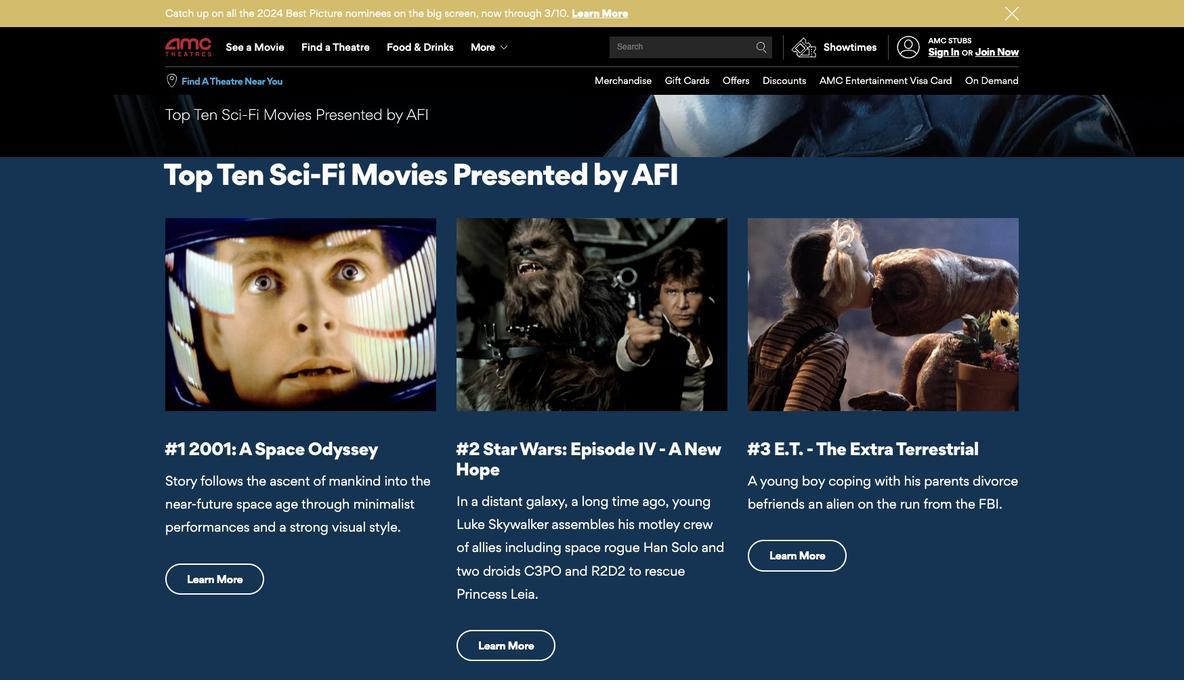 Task type: vqa. For each thing, say whether or not it's contained in the screenshot.
'Cards'
yes



Task type: describe. For each thing, give the bounding box(es) containing it.
visual
[[332, 519, 366, 535]]

space inside in a distant galaxy, a long time ago, young luke skywalker assembles his motley crew of allies including space rogue han solo and two droids c3po and r2d2 to rescue princess leia.
[[565, 540, 601, 556]]

find a theatre link
[[293, 28, 378, 66]]

nominees
[[345, 7, 391, 20]]

learn for #2 star wars: episode iv - a new hope
[[478, 639, 506, 652]]

mankind
[[329, 473, 381, 489]]

1 horizontal spatial movies
[[350, 156, 447, 192]]

2001:
[[189, 438, 236, 459]]

a inside story follows the ascent of mankind into the near-future space age through minimalist performances and a strong visual style.
[[279, 519, 286, 535]]

menu containing merchandise
[[582, 67, 1019, 95]]

screen,
[[445, 7, 479, 20]]

see a movie
[[226, 41, 284, 54]]

2024
[[257, 7, 283, 20]]

american film institute
[[165, 29, 258, 39]]

a inside #2 star wars: episode iv - a new hope
[[669, 438, 681, 459]]

more for #3 e.t. - the extra terrestrial
[[799, 549, 825, 563]]

minimalist
[[353, 496, 415, 512]]

two
[[457, 563, 480, 579]]

0 horizontal spatial by
[[386, 106, 403, 123]]

story
[[165, 473, 197, 489]]

stubs
[[948, 36, 972, 45]]

learn more link for #1 2001: a space odyssey
[[165, 563, 264, 595]]

crew
[[683, 516, 713, 533]]

now
[[997, 45, 1019, 58]]

big
[[427, 7, 442, 20]]

a for movie
[[246, 41, 252, 54]]

find for find a theatre near you
[[182, 75, 200, 86]]

gift cards link
[[652, 67, 710, 95]]

c3po
[[524, 563, 562, 579]]

join now button
[[975, 45, 1019, 58]]

1 vertical spatial top
[[163, 156, 212, 192]]

best
[[286, 7, 307, 20]]

distant
[[482, 493, 523, 509]]

find a theatre near you button
[[182, 74, 283, 87]]

offers link
[[710, 67, 750, 95]]

wars:
[[520, 438, 567, 459]]

#2
[[456, 438, 480, 459]]

film
[[205, 29, 222, 39]]

coping
[[829, 473, 871, 489]]

a for theatre
[[325, 41, 331, 54]]

learn more link right 3/10.
[[572, 7, 628, 20]]

showtimes link
[[783, 35, 877, 60]]

search the AMC website text field
[[615, 42, 756, 53]]

food
[[387, 41, 412, 54]]

0 horizontal spatial on
[[212, 7, 224, 20]]

food & drinks link
[[378, 28, 462, 66]]

0 vertical spatial movies
[[263, 106, 312, 123]]

e.t. the extra terrestrial image
[[748, 218, 1019, 411]]

the
[[816, 438, 846, 459]]

age
[[276, 496, 298, 512]]

with
[[875, 473, 901, 489]]

and inside story follows the ascent of mankind into the near-future space age through minimalist performances and a strong visual style.
[[253, 519, 276, 535]]

#2 star wars: episode iv - a new hope
[[456, 438, 721, 480]]

more for #1 2001: a space odyssey
[[216, 572, 243, 586]]

catch
[[165, 7, 194, 20]]

now
[[481, 7, 502, 20]]

amc stubs sign in or join now
[[928, 36, 1019, 58]]

more for #2 star wars: episode iv - a new hope
[[508, 639, 534, 652]]

theatre for a
[[210, 75, 243, 86]]

offers
[[723, 75, 750, 86]]

on demand link
[[952, 67, 1019, 95]]

merchandise link
[[582, 67, 652, 95]]

&
[[414, 41, 421, 54]]

performances
[[165, 519, 250, 535]]

3/10.
[[545, 7, 569, 20]]

institute
[[223, 29, 258, 39]]

galaxy,
[[526, 493, 568, 509]]

movie
[[254, 41, 284, 54]]

amc for sign
[[928, 36, 947, 45]]

odyssey
[[308, 438, 378, 459]]

ago,
[[643, 493, 669, 509]]

on demand
[[965, 75, 1019, 86]]

from
[[924, 496, 952, 512]]

iv
[[638, 438, 656, 459]]

0 vertical spatial fi
[[248, 106, 259, 123]]

more inside button
[[471, 41, 495, 53]]

#1 2001: a space odyssey
[[164, 438, 378, 459]]

r2d2
[[591, 563, 626, 579]]

inside the cockpit of the millenium falcon image
[[457, 218, 728, 411]]

american
[[165, 29, 203, 39]]

1 vertical spatial top ten sci-fi movies presented by afi
[[163, 156, 678, 192]]

theatre for a
[[333, 41, 370, 54]]

user profile image
[[889, 36, 927, 59]]

assembles
[[552, 516, 615, 533]]

2001: a space odyssey image
[[165, 218, 436, 411]]

time
[[612, 493, 639, 509]]

sign
[[928, 45, 949, 58]]

find for find a theatre
[[301, 41, 323, 54]]

food & drinks
[[387, 41, 454, 54]]

picture
[[309, 7, 343, 20]]

discounts
[[763, 75, 806, 86]]

0 vertical spatial top ten sci-fi movies presented by afi
[[165, 106, 429, 123]]

e.t.
[[774, 438, 803, 459]]

the down the 'with'
[[877, 496, 897, 512]]

merchandise
[[595, 75, 652, 86]]

0 vertical spatial through
[[504, 7, 542, 20]]

amc entertainment visa card link
[[806, 67, 952, 95]]

on inside a young boy coping with his parents divorce befriends an alien on the run from the fbi.
[[858, 496, 874, 512]]

han
[[643, 540, 668, 556]]

1 horizontal spatial by
[[593, 156, 627, 192]]

you
[[267, 75, 283, 86]]

skywalker
[[488, 516, 548, 533]]

see a movie link
[[217, 28, 293, 66]]

demand
[[981, 75, 1019, 86]]

1 vertical spatial afi
[[632, 156, 678, 192]]

amc for visa
[[820, 75, 843, 86]]

drinks
[[423, 41, 454, 54]]

or
[[962, 48, 973, 58]]

terrestrial
[[896, 438, 979, 459]]

including
[[505, 540, 561, 556]]

find a theatre near you
[[182, 75, 283, 86]]

divorce
[[973, 473, 1018, 489]]

story follows the ascent of mankind into the near-future space age through minimalist performances and a strong visual style.
[[165, 473, 431, 535]]

long
[[582, 493, 609, 509]]



Task type: locate. For each thing, give the bounding box(es) containing it.
1 vertical spatial find
[[182, 75, 200, 86]]

theatre
[[333, 41, 370, 54], [210, 75, 243, 86]]

run
[[900, 496, 920, 512]]

young inside a young boy coping with his parents divorce befriends an alien on the run from the fbi.
[[760, 473, 799, 489]]

his down time
[[618, 516, 635, 533]]

the left the "big"
[[409, 7, 424, 20]]

amc inside amc stubs sign in or join now
[[928, 36, 947, 45]]

through up the strong
[[302, 496, 350, 512]]

afi
[[406, 106, 429, 123], [632, 156, 678, 192]]

of up two
[[457, 540, 469, 556]]

space down assembles on the bottom of page
[[565, 540, 601, 556]]

0 vertical spatial in
[[951, 45, 959, 58]]

1 vertical spatial sci-
[[269, 156, 321, 192]]

#3 e.t. - the extra terrestrial
[[747, 438, 979, 459]]

0 vertical spatial by
[[386, 106, 403, 123]]

a right 2001:
[[239, 438, 251, 459]]

- right iv
[[659, 438, 666, 459]]

amc down showtimes link
[[820, 75, 843, 86]]

young up crew
[[672, 493, 711, 509]]

1 vertical spatial fi
[[321, 156, 345, 192]]

learn
[[572, 7, 600, 20], [770, 549, 797, 563], [187, 572, 214, 586], [478, 639, 506, 652]]

learn more down an
[[770, 549, 825, 563]]

1 horizontal spatial afi
[[632, 156, 678, 192]]

join
[[975, 45, 995, 58]]

more
[[602, 7, 628, 20], [471, 41, 495, 53], [799, 549, 825, 563], [216, 572, 243, 586], [508, 639, 534, 652]]

2 - from the left
[[807, 438, 813, 459]]

the right into
[[411, 473, 431, 489]]

learn for #1 2001: a space odyssey
[[187, 572, 214, 586]]

droids
[[483, 563, 521, 579]]

showtimes image
[[784, 35, 824, 60]]

learn more
[[770, 549, 825, 563], [187, 572, 243, 586], [478, 639, 534, 652]]

terminator 2: judgment day image
[[0, 0, 1184, 157]]

0 horizontal spatial movies
[[263, 106, 312, 123]]

learn more for #3 e.t. - the extra terrestrial
[[770, 549, 825, 563]]

learn for #3 e.t. - the extra terrestrial
[[770, 549, 797, 563]]

learn more link down performances
[[165, 563, 264, 595]]

1 horizontal spatial space
[[565, 540, 601, 556]]

by
[[386, 106, 403, 123], [593, 156, 627, 192]]

of
[[313, 473, 325, 489], [457, 540, 469, 556]]

space inside story follows the ascent of mankind into the near-future space age through minimalist performances and a strong visual style.
[[236, 496, 272, 512]]

cards
[[684, 75, 710, 86]]

0 vertical spatial ten
[[194, 106, 218, 123]]

1 vertical spatial by
[[593, 156, 627, 192]]

future
[[197, 496, 233, 512]]

through right now
[[504, 7, 542, 20]]

1 vertical spatial presented
[[452, 156, 588, 192]]

0 horizontal spatial and
[[253, 519, 276, 535]]

1 vertical spatial learn more
[[187, 572, 243, 586]]

a
[[202, 75, 208, 86], [239, 438, 251, 459], [669, 438, 681, 459], [748, 473, 757, 489]]

menu
[[165, 28, 1019, 66], [582, 67, 1019, 95]]

1 horizontal spatial fi
[[321, 156, 345, 192]]

1 vertical spatial his
[[618, 516, 635, 533]]

menu down showtimes image
[[582, 67, 1019, 95]]

1 vertical spatial movies
[[350, 156, 447, 192]]

theatre down nominees at the top of page
[[333, 41, 370, 54]]

of inside story follows the ascent of mankind into the near-future space age through minimalist performances and a strong visual style.
[[313, 473, 325, 489]]

2 horizontal spatial and
[[702, 540, 724, 556]]

1 horizontal spatial in
[[951, 45, 959, 58]]

a young boy coping with his parents divorce befriends an alien on the run from the fbi.
[[748, 473, 1018, 512]]

1 vertical spatial through
[[302, 496, 350, 512]]

menu up merchandise link
[[165, 28, 1019, 66]]

alien
[[826, 496, 855, 512]]

a down picture
[[325, 41, 331, 54]]

0 horizontal spatial -
[[659, 438, 666, 459]]

learn more for #1 2001: a space odyssey
[[187, 572, 243, 586]]

on right alien
[[858, 496, 874, 512]]

a right iv
[[669, 438, 681, 459]]

0 horizontal spatial his
[[618, 516, 635, 533]]

a down age
[[279, 519, 286, 535]]

learn more link for #2 star wars: episode iv - a new hope
[[457, 630, 556, 661]]

solo
[[671, 540, 698, 556]]

strong
[[290, 519, 328, 535]]

sign in or join amc stubs element
[[888, 28, 1019, 66]]

boy
[[802, 473, 825, 489]]

theatre left the near
[[210, 75, 243, 86]]

1 vertical spatial and
[[702, 540, 724, 556]]

the left ascent
[[247, 473, 266, 489]]

0 horizontal spatial fi
[[248, 106, 259, 123]]

a up luke
[[471, 493, 478, 509]]

near
[[245, 75, 265, 86]]

hope
[[456, 458, 500, 480]]

find inside button
[[182, 75, 200, 86]]

ascent
[[270, 473, 310, 489]]

0 vertical spatial menu
[[165, 28, 1019, 66]]

top
[[165, 106, 190, 123], [163, 156, 212, 192]]

1 vertical spatial space
[[565, 540, 601, 556]]

1 horizontal spatial sci-
[[269, 156, 321, 192]]

1 vertical spatial young
[[672, 493, 711, 509]]

0 horizontal spatial in
[[457, 493, 468, 509]]

and down crew
[[702, 540, 724, 556]]

2 horizontal spatial on
[[858, 496, 874, 512]]

princess
[[457, 586, 507, 602]]

1 horizontal spatial amc
[[928, 36, 947, 45]]

sign in button
[[928, 45, 959, 58]]

learn more link for #3 e.t. - the extra terrestrial
[[748, 540, 847, 572]]

more down an
[[799, 549, 825, 563]]

0 horizontal spatial find
[[182, 75, 200, 86]]

card
[[931, 75, 952, 86]]

1 horizontal spatial on
[[394, 7, 406, 20]]

0 vertical spatial find
[[301, 41, 323, 54]]

#3
[[747, 438, 771, 459]]

0 horizontal spatial afi
[[406, 106, 429, 123]]

catch up on all the 2024 best picture nominees on the big screen, now through 3/10. learn more
[[165, 7, 628, 20]]

0 horizontal spatial space
[[236, 496, 272, 512]]

0 vertical spatial and
[[253, 519, 276, 535]]

an
[[808, 496, 823, 512]]

a left long
[[571, 493, 578, 509]]

1 horizontal spatial of
[[457, 540, 469, 556]]

learn down "princess"
[[478, 639, 506, 652]]

learn more down leia.
[[478, 639, 534, 652]]

space left age
[[236, 496, 272, 512]]

his inside in a distant galaxy, a long time ago, young luke skywalker assembles his motley crew of allies including space rogue han solo and two droids c3po and r2d2 to rescue princess leia.
[[618, 516, 635, 533]]

menu containing more
[[165, 28, 1019, 66]]

in a distant galaxy, a long time ago, young luke skywalker assembles his motley crew of allies including space rogue han solo and two droids c3po and r2d2 to rescue princess leia.
[[457, 493, 724, 602]]

new
[[684, 438, 721, 459]]

amc up sign
[[928, 36, 947, 45]]

gift cards
[[665, 75, 710, 86]]

fbi.
[[979, 496, 1003, 512]]

young inside in a distant galaxy, a long time ago, young luke skywalker assembles his motley crew of allies including space rogue han solo and two droids c3po and r2d2 to rescue princess leia.
[[672, 493, 711, 509]]

-
[[659, 438, 666, 459], [807, 438, 813, 459]]

amc entertainment visa card
[[820, 75, 952, 86]]

in up luke
[[457, 493, 468, 509]]

1 horizontal spatial presented
[[452, 156, 588, 192]]

a down the american film institute
[[202, 75, 208, 86]]

0 vertical spatial space
[[236, 496, 272, 512]]

presented
[[316, 106, 383, 123], [452, 156, 588, 192]]

a inside button
[[202, 75, 208, 86]]

more down leia.
[[508, 639, 534, 652]]

find a theatre
[[301, 41, 370, 54]]

cookie consent banner dialog
[[0, 644, 1184, 680]]

rescue
[[645, 563, 685, 579]]

1 vertical spatial ten
[[217, 156, 264, 192]]

his up run at the right bottom of page
[[904, 473, 921, 489]]

1 vertical spatial amc
[[820, 75, 843, 86]]

star
[[483, 438, 517, 459]]

more down performances
[[216, 572, 243, 586]]

0 vertical spatial young
[[760, 473, 799, 489]]

rogue
[[604, 540, 640, 556]]

1 horizontal spatial -
[[807, 438, 813, 459]]

1 vertical spatial of
[[457, 540, 469, 556]]

a inside a young boy coping with his parents divorce befriends an alien on the run from the fbi.
[[748, 473, 757, 489]]

2 horizontal spatial learn more
[[770, 549, 825, 563]]

leia.
[[511, 586, 538, 602]]

1 horizontal spatial and
[[565, 563, 588, 579]]

through inside story follows the ascent of mankind into the near-future space age through minimalist performances and a strong visual style.
[[302, 496, 350, 512]]

1 horizontal spatial theatre
[[333, 41, 370, 54]]

more button
[[462, 28, 519, 66]]

entertainment
[[845, 75, 908, 86]]

1 horizontal spatial young
[[760, 473, 799, 489]]

0 vertical spatial of
[[313, 473, 325, 489]]

learn more for #2 star wars: episode iv - a new hope
[[478, 639, 534, 652]]

space
[[236, 496, 272, 512], [565, 540, 601, 556]]

see
[[226, 41, 244, 54]]

a
[[246, 41, 252, 54], [325, 41, 331, 54], [471, 493, 478, 509], [571, 493, 578, 509], [279, 519, 286, 535]]

learn right 3/10.
[[572, 7, 600, 20]]

- inside #2 star wars: episode iv - a new hope
[[659, 438, 666, 459]]

his
[[904, 473, 921, 489], [618, 516, 635, 533]]

1 horizontal spatial through
[[504, 7, 542, 20]]

0 horizontal spatial of
[[313, 473, 325, 489]]

and left r2d2
[[565, 563, 588, 579]]

learn more link down leia.
[[457, 630, 556, 661]]

theatre inside button
[[210, 75, 243, 86]]

more down now
[[471, 41, 495, 53]]

0 horizontal spatial young
[[672, 493, 711, 509]]

0 horizontal spatial amc
[[820, 75, 843, 86]]

a right see
[[246, 41, 252, 54]]

a down #3
[[748, 473, 757, 489]]

0 vertical spatial theatre
[[333, 41, 370, 54]]

follows
[[201, 473, 243, 489]]

0 vertical spatial afi
[[406, 106, 429, 123]]

0 horizontal spatial presented
[[316, 106, 383, 123]]

discounts link
[[750, 67, 806, 95]]

on
[[965, 75, 979, 86]]

the left the fbi.
[[956, 496, 975, 512]]

1 vertical spatial in
[[457, 493, 468, 509]]

find
[[301, 41, 323, 54], [182, 75, 200, 86]]

find down american
[[182, 75, 200, 86]]

more right 3/10.
[[602, 7, 628, 20]]

0 horizontal spatial learn more
[[187, 572, 243, 586]]

into
[[384, 473, 408, 489]]

2 vertical spatial and
[[565, 563, 588, 579]]

1 vertical spatial menu
[[582, 67, 1019, 95]]

visa
[[910, 75, 928, 86]]

in inside in a distant galaxy, a long time ago, young luke skywalker assembles his motley crew of allies including space rogue han solo and two droids c3po and r2d2 to rescue princess leia.
[[457, 493, 468, 509]]

learn more down performances
[[187, 572, 243, 586]]

learn down befriends
[[770, 549, 797, 563]]

of right ascent
[[313, 473, 325, 489]]

up
[[197, 7, 209, 20]]

find down picture
[[301, 41, 323, 54]]

0 vertical spatial presented
[[316, 106, 383, 123]]

the right all
[[239, 7, 255, 20]]

movies
[[263, 106, 312, 123], [350, 156, 447, 192]]

in inside amc stubs sign in or join now
[[951, 45, 959, 58]]

0 vertical spatial top
[[165, 106, 190, 123]]

his inside a young boy coping with his parents divorce befriends an alien on the run from the fbi.
[[904, 473, 921, 489]]

0 vertical spatial learn more
[[770, 549, 825, 563]]

0 horizontal spatial theatre
[[210, 75, 243, 86]]

learn more link down an
[[748, 540, 847, 572]]

through
[[504, 7, 542, 20], [302, 496, 350, 512]]

submit search icon image
[[756, 42, 767, 53]]

learn down performances
[[187, 572, 214, 586]]

and
[[253, 519, 276, 535], [702, 540, 724, 556], [565, 563, 588, 579]]

0 vertical spatial sci-
[[222, 106, 248, 123]]

amc logo image
[[165, 38, 213, 57], [165, 38, 213, 57]]

allies
[[472, 540, 502, 556]]

a for distant
[[471, 493, 478, 509]]

1 horizontal spatial find
[[301, 41, 323, 54]]

- left the the
[[807, 438, 813, 459]]

ten
[[194, 106, 218, 123], [217, 156, 264, 192]]

on left all
[[212, 7, 224, 20]]

1 horizontal spatial learn more
[[478, 639, 534, 652]]

near-
[[165, 496, 197, 512]]

0 horizontal spatial sci-
[[222, 106, 248, 123]]

in left 'or'
[[951, 45, 959, 58]]

1 horizontal spatial his
[[904, 473, 921, 489]]

young up befriends
[[760, 473, 799, 489]]

and down age
[[253, 519, 276, 535]]

1 - from the left
[[659, 438, 666, 459]]

#1
[[164, 438, 185, 459]]

0 horizontal spatial through
[[302, 496, 350, 512]]

on right nominees at the top of page
[[394, 7, 406, 20]]

2 vertical spatial learn more
[[478, 639, 534, 652]]

1 vertical spatial theatre
[[210, 75, 243, 86]]

0 vertical spatial amc
[[928, 36, 947, 45]]

extra
[[850, 438, 893, 459]]

befriends
[[748, 496, 805, 512]]

of inside in a distant galaxy, a long time ago, young luke skywalker assembles his motley crew of allies including space rogue han solo and two droids c3po and r2d2 to rescue princess leia.
[[457, 540, 469, 556]]

0 vertical spatial his
[[904, 473, 921, 489]]

luke
[[457, 516, 485, 533]]



